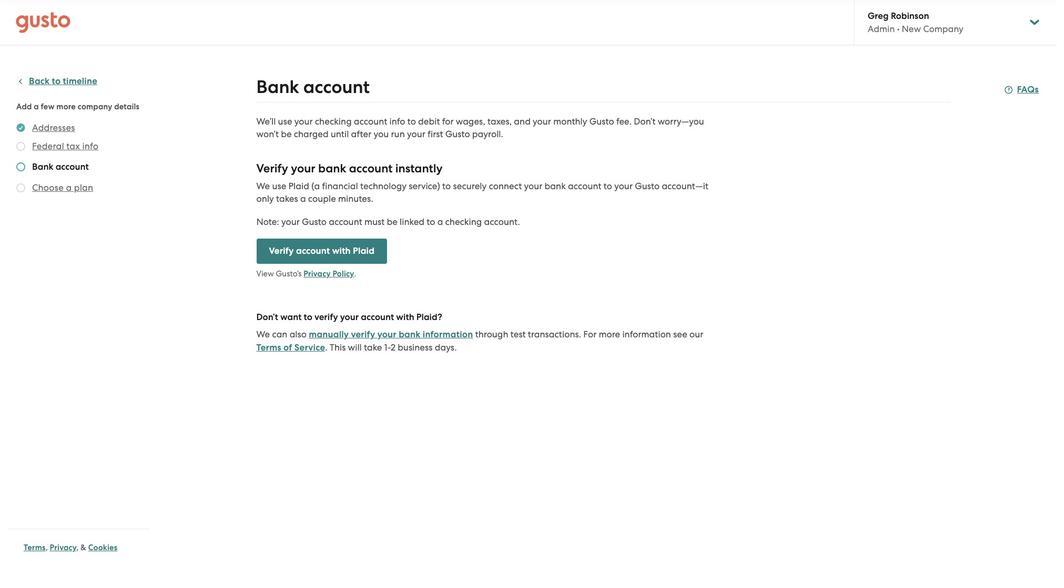 Task type: vqa. For each thing, say whether or not it's contained in the screenshot.
Recommendations related to Recommendations
no



Task type: describe. For each thing, give the bounding box(es) containing it.
bank account inside list
[[32, 162, 89, 173]]

back to timeline
[[29, 76, 97, 87]]

gusto inside verify your bank account instantly we use plaid (a financial technology service) to securely connect your bank account to your gusto account—it only takes a couple minutes.
[[635, 181, 660, 192]]

use inside the we'll use your checking account info to debit for wages, taxes, and your monthly gusto fee. don't worry—you won't be charged until after you run your first gusto payroll.
[[278, 116, 292, 127]]

test
[[511, 329, 526, 340]]

gusto's
[[276, 269, 302, 279]]

you
[[374, 129, 389, 139]]

admin
[[868, 24, 895, 34]]

service
[[295, 342, 325, 354]]

technology
[[360, 181, 407, 192]]

0 vertical spatial bank account
[[256, 76, 370, 98]]

verify account with plaid button
[[256, 239, 387, 264]]

financial
[[322, 181, 358, 192]]

manually
[[309, 329, 349, 340]]

bank inside we can also manually verify your bank information through test transactions. for more information see our terms of service . this will take 1-2 business days.
[[399, 329, 421, 340]]

back
[[29, 76, 50, 87]]

account inside the we'll use your checking account info to debit for wages, taxes, and your monthly gusto fee. don't worry—you won't be charged until after you run your first gusto payroll.
[[354, 116, 387, 127]]

with inside button
[[332, 246, 351, 257]]

2
[[391, 342, 396, 353]]

monthly
[[554, 116, 587, 127]]

more inside we can also manually verify your bank information through test transactions. for more information see our terms of service . this will take 1-2 business days.
[[599, 329, 620, 340]]

choose
[[32, 183, 64, 193]]

we inside verify your bank account instantly we use plaid (a financial technology service) to securely connect your bank account to your gusto account—it only takes a couple minutes.
[[256, 181, 270, 192]]

0 horizontal spatial verify
[[315, 312, 338, 323]]

•
[[897, 24, 900, 34]]

tax
[[66, 141, 80, 152]]

verify account with plaid
[[269, 246, 375, 257]]

until
[[331, 129, 349, 139]]

don't inside the we'll use your checking account info to debit for wages, taxes, and your monthly gusto fee. don't worry—you won't be charged until after you run your first gusto payroll.
[[634, 116, 656, 127]]

view
[[256, 269, 274, 279]]

account inside bank account list
[[56, 162, 89, 173]]

minutes.
[[338, 194, 373, 204]]

terms , privacy , & cookies
[[24, 543, 117, 553]]

robinson
[[891, 11, 929, 22]]

a inside choose a plan button
[[66, 183, 72, 193]]

bank account list
[[16, 122, 146, 196]]

taxes,
[[488, 116, 512, 127]]

verify for account
[[269, 246, 294, 257]]

verify your bank account instantly we use plaid (a financial technology service) to securely connect your bank account to your gusto account—it only takes a couple minutes.
[[256, 162, 709, 204]]

business
[[398, 342, 433, 353]]

terms inside we can also manually verify your bank information through test transactions. for more information see our terms of service . this will take 1-2 business days.
[[256, 342, 281, 354]]

1-
[[384, 342, 391, 353]]

privacy for ,
[[50, 543, 76, 553]]

addresses
[[32, 123, 75, 133]]

securely
[[453, 181, 487, 192]]

linked
[[400, 217, 425, 227]]

1 check image from the top
[[16, 163, 25, 172]]

see
[[673, 329, 687, 340]]

first
[[428, 129, 443, 139]]

connect
[[489, 181, 522, 192]]

payroll.
[[472, 129, 503, 139]]

circle check image
[[16, 122, 25, 134]]

only
[[256, 194, 274, 204]]

couple
[[308, 194, 336, 204]]

takes
[[276, 194, 298, 204]]

greg
[[868, 11, 889, 22]]

greg robinson admin • new company
[[868, 11, 964, 34]]

our
[[690, 329, 704, 340]]

cookies button
[[88, 542, 117, 555]]

info inside the we'll use your checking account info to debit for wages, taxes, and your monthly gusto fee. don't worry—you won't be charged until after you run your first gusto payroll.
[[390, 116, 405, 127]]

checking inside the we'll use your checking account info to debit for wages, taxes, and your monthly gusto fee. don't worry—you won't be charged until after you run your first gusto payroll.
[[315, 116, 352, 127]]

0 vertical spatial bank
[[256, 76, 299, 98]]

we'll use your checking account info to debit for wages, taxes, and your monthly gusto fee. don't worry—you won't be charged until after you run your first gusto payroll.
[[256, 116, 704, 139]]

for
[[584, 329, 597, 340]]

to inside button
[[52, 76, 61, 87]]

we can also manually verify your bank information through test transactions. for more information see our terms of service . this will take 1-2 business days.
[[256, 329, 704, 354]]

terms link
[[24, 543, 46, 553]]

want
[[280, 312, 302, 323]]

through
[[475, 329, 508, 340]]

verify inside we can also manually verify your bank information through test transactions. for more information see our terms of service . this will take 1-2 business days.
[[351, 329, 375, 340]]

policy
[[333, 269, 354, 279]]

fee.
[[617, 116, 632, 127]]

days.
[[435, 342, 457, 353]]

worry—you
[[658, 116, 704, 127]]

back to timeline button
[[16, 75, 97, 88]]

note: your gusto account must be linked to a checking account.
[[256, 217, 520, 227]]

&
[[81, 543, 86, 553]]

your inside we can also manually verify your bank information through test transactions. for more information see our terms of service . this will take 1-2 business days.
[[378, 329, 397, 340]]

2 information from the left
[[623, 329, 671, 340]]

timeline
[[63, 76, 97, 87]]

plan
[[74, 183, 93, 193]]

instantly
[[396, 162, 443, 176]]

new
[[902, 24, 921, 34]]

company
[[78, 102, 112, 112]]

choose a plan button
[[32, 182, 93, 194]]

(a
[[312, 181, 320, 192]]

terms of service link
[[256, 342, 325, 354]]

be inside the we'll use your checking account info to debit for wages, taxes, and your monthly gusto fee. don't worry—you won't be charged until after you run your first gusto payroll.
[[281, 129, 292, 139]]

a inside verify your bank account instantly we use plaid (a financial technology service) to securely connect your bank account to your gusto account—it only takes a couple minutes.
[[300, 194, 306, 204]]

manually verify your bank information button
[[309, 329, 473, 341]]

company
[[924, 24, 964, 34]]



Task type: locate. For each thing, give the bounding box(es) containing it.
plaid inside button
[[353, 246, 375, 257]]

0 horizontal spatial with
[[332, 246, 351, 257]]

gusto down couple
[[302, 217, 327, 227]]

1 horizontal spatial .
[[354, 269, 356, 279]]

0 horizontal spatial bank
[[32, 162, 53, 173]]

check image
[[16, 163, 25, 172], [16, 184, 25, 193]]

1 horizontal spatial privacy
[[304, 269, 331, 279]]

check image
[[16, 142, 25, 151]]

1 horizontal spatial with
[[396, 312, 414, 323]]

1 vertical spatial verify
[[351, 329, 375, 340]]

0 vertical spatial bank
[[318, 162, 346, 176]]

account inside verify account with plaid button
[[296, 246, 330, 257]]

also
[[290, 329, 307, 340]]

info right 'tax' at top left
[[82, 141, 98, 152]]

0 horizontal spatial bank
[[318, 162, 346, 176]]

verify up will
[[351, 329, 375, 340]]

checking
[[315, 116, 352, 127], [445, 217, 482, 227]]

1 horizontal spatial ,
[[76, 543, 79, 553]]

0 vertical spatial .
[[354, 269, 356, 279]]

1 vertical spatial checking
[[445, 217, 482, 227]]

bank right connect
[[545, 181, 566, 192]]

1 horizontal spatial bank
[[256, 76, 299, 98]]

0 horizontal spatial be
[[281, 129, 292, 139]]

1 horizontal spatial don't
[[634, 116, 656, 127]]

federal tax info
[[32, 141, 98, 152]]

, left privacy link
[[46, 543, 48, 553]]

0 vertical spatial privacy
[[304, 269, 331, 279]]

gusto left the fee.
[[590, 116, 614, 127]]

debit
[[418, 116, 440, 127]]

we up only
[[256, 181, 270, 192]]

gusto down for
[[445, 129, 470, 139]]

1 vertical spatial privacy
[[50, 543, 76, 553]]

0 vertical spatial we
[[256, 181, 270, 192]]

this
[[330, 342, 346, 353]]

,
[[46, 543, 48, 553], [76, 543, 79, 553]]

info up the run
[[390, 116, 405, 127]]

don't right the fee.
[[634, 116, 656, 127]]

choose a plan
[[32, 183, 93, 193]]

0 horizontal spatial information
[[423, 329, 473, 340]]

1 horizontal spatial information
[[623, 329, 671, 340]]

0 horizontal spatial checking
[[315, 116, 352, 127]]

terms down can at the bottom of page
[[256, 342, 281, 354]]

a left few
[[34, 102, 39, 112]]

your
[[294, 116, 313, 127], [533, 116, 551, 127], [407, 129, 426, 139], [291, 162, 316, 176], [524, 181, 543, 192], [615, 181, 633, 192], [281, 217, 300, 227], [340, 312, 359, 323], [378, 329, 397, 340]]

take
[[364, 342, 382, 353]]

0 vertical spatial plaid
[[289, 181, 309, 192]]

account.
[[484, 217, 520, 227]]

don't up can at the bottom of page
[[256, 312, 278, 323]]

faqs button
[[1005, 84, 1039, 96]]

federal
[[32, 141, 64, 152]]

privacy for policy
[[304, 269, 331, 279]]

1 vertical spatial plaid
[[353, 246, 375, 257]]

1 vertical spatial .
[[325, 342, 328, 353]]

0 vertical spatial with
[[332, 246, 351, 257]]

2 check image from the top
[[16, 184, 25, 193]]

, left & on the left of the page
[[76, 543, 79, 553]]

0 horizontal spatial .
[[325, 342, 328, 353]]

federal tax info button
[[32, 140, 98, 153]]

add a few more company details
[[16, 102, 139, 112]]

0 vertical spatial use
[[278, 116, 292, 127]]

transactions.
[[528, 329, 581, 340]]

to
[[52, 76, 61, 87], [408, 116, 416, 127], [443, 181, 451, 192], [604, 181, 612, 192], [427, 217, 435, 227], [304, 312, 312, 323]]

verify inside verify your bank account instantly we use plaid (a financial technology service) to securely connect your bank account to your gusto account—it only takes a couple minutes.
[[256, 162, 288, 176]]

2 horizontal spatial bank
[[545, 181, 566, 192]]

1 horizontal spatial be
[[387, 217, 398, 227]]

we'll
[[256, 116, 276, 127]]

verify
[[315, 312, 338, 323], [351, 329, 375, 340]]

run
[[391, 129, 405, 139]]

check image down check icon
[[16, 163, 25, 172]]

will
[[348, 342, 362, 353]]

addresses button
[[32, 122, 75, 134]]

plaid up policy
[[353, 246, 375, 257]]

be right must
[[387, 217, 398, 227]]

0 vertical spatial check image
[[16, 163, 25, 172]]

0 horizontal spatial more
[[56, 102, 76, 112]]

plaid?
[[417, 312, 442, 323]]

0 horizontal spatial terms
[[24, 543, 46, 553]]

privacy left & on the left of the page
[[50, 543, 76, 553]]

1 horizontal spatial plaid
[[353, 246, 375, 257]]

bank up we'll
[[256, 76, 299, 98]]

0 vertical spatial verify
[[256, 162, 288, 176]]

bank up business
[[399, 329, 421, 340]]

0 vertical spatial checking
[[315, 116, 352, 127]]

more
[[56, 102, 76, 112], [599, 329, 620, 340]]

verify inside button
[[269, 246, 294, 257]]

privacy down verify account with plaid button
[[304, 269, 331, 279]]

1 horizontal spatial bank
[[399, 329, 421, 340]]

2 , from the left
[[76, 543, 79, 553]]

plaid
[[289, 181, 309, 192], [353, 246, 375, 257]]

use
[[278, 116, 292, 127], [272, 181, 286, 192]]

1 horizontal spatial terms
[[256, 342, 281, 354]]

home image
[[16, 12, 70, 33]]

gusto left account—it
[[635, 181, 660, 192]]

1 vertical spatial more
[[599, 329, 620, 340]]

a
[[34, 102, 39, 112], [66, 183, 72, 193], [300, 194, 306, 204], [438, 217, 443, 227]]

of
[[284, 342, 292, 354]]

check image left choose
[[16, 184, 25, 193]]

use right we'll
[[278, 116, 292, 127]]

bank
[[256, 76, 299, 98], [32, 162, 53, 173]]

more right for
[[599, 329, 620, 340]]

1 vertical spatial check image
[[16, 184, 25, 193]]

use up takes
[[272, 181, 286, 192]]

1 vertical spatial verify
[[269, 246, 294, 257]]

1 vertical spatial be
[[387, 217, 398, 227]]

verify up only
[[256, 162, 288, 176]]

wages,
[[456, 116, 485, 127]]

0 vertical spatial more
[[56, 102, 76, 112]]

verify up gusto's
[[269, 246, 294, 257]]

bank account up 'charged'
[[256, 76, 370, 98]]

.
[[354, 269, 356, 279], [325, 342, 328, 353]]

verify up manually
[[315, 312, 338, 323]]

0 horizontal spatial bank account
[[32, 162, 89, 173]]

1 vertical spatial we
[[256, 329, 270, 340]]

can
[[272, 329, 287, 340]]

0 horizontal spatial info
[[82, 141, 98, 152]]

add
[[16, 102, 32, 112]]

1 vertical spatial bank
[[545, 181, 566, 192]]

. left this
[[325, 342, 328, 353]]

verify for your
[[256, 162, 288, 176]]

must
[[365, 217, 385, 227]]

a right takes
[[300, 194, 306, 204]]

1 vertical spatial info
[[82, 141, 98, 152]]

0 vertical spatial terms
[[256, 342, 281, 354]]

a right linked
[[438, 217, 443, 227]]

privacy policy link
[[304, 269, 354, 279]]

2 vertical spatial bank
[[399, 329, 421, 340]]

service)
[[409, 181, 440, 192]]

. inside we can also manually verify your bank information through test transactions. for more information see our terms of service . this will take 1-2 business days.
[[325, 342, 328, 353]]

info
[[390, 116, 405, 127], [82, 141, 98, 152]]

with up policy
[[332, 246, 351, 257]]

cookies
[[88, 543, 117, 553]]

1 we from the top
[[256, 181, 270, 192]]

account—it
[[662, 181, 709, 192]]

1 , from the left
[[46, 543, 48, 553]]

terms
[[256, 342, 281, 354], [24, 543, 46, 553]]

1 horizontal spatial bank account
[[256, 76, 370, 98]]

0 vertical spatial verify
[[315, 312, 338, 323]]

privacy link
[[50, 543, 76, 553]]

0 vertical spatial be
[[281, 129, 292, 139]]

plaid left (a
[[289, 181, 309, 192]]

use inside verify your bank account instantly we use plaid (a financial technology service) to securely connect your bank account to your gusto account—it only takes a couple minutes.
[[272, 181, 286, 192]]

account
[[303, 76, 370, 98], [354, 116, 387, 127], [56, 162, 89, 173], [349, 162, 393, 176], [568, 181, 602, 192], [329, 217, 362, 227], [296, 246, 330, 257], [361, 312, 394, 323]]

we
[[256, 181, 270, 192], [256, 329, 270, 340]]

note:
[[256, 217, 279, 227]]

we left can at the bottom of page
[[256, 329, 270, 340]]

details
[[114, 102, 139, 112]]

1 horizontal spatial more
[[599, 329, 620, 340]]

1 horizontal spatial checking
[[445, 217, 482, 227]]

few
[[41, 102, 55, 112]]

after
[[351, 129, 372, 139]]

1 information from the left
[[423, 329, 473, 340]]

information
[[423, 329, 473, 340], [623, 329, 671, 340]]

to inside the we'll use your checking account info to debit for wages, taxes, and your monthly gusto fee. don't worry—you won't be charged until after you run your first gusto payroll.
[[408, 116, 416, 127]]

1 vertical spatial use
[[272, 181, 286, 192]]

terms left privacy link
[[24, 543, 46, 553]]

won't
[[256, 129, 279, 139]]

1 horizontal spatial info
[[390, 116, 405, 127]]

more right few
[[56, 102, 76, 112]]

1 vertical spatial don't
[[256, 312, 278, 323]]

charged
[[294, 129, 329, 139]]

. down verify account with plaid button
[[354, 269, 356, 279]]

checking up "until"
[[315, 116, 352, 127]]

view gusto's privacy policy .
[[256, 269, 356, 279]]

bank account
[[256, 76, 370, 98], [32, 162, 89, 173]]

1 horizontal spatial verify
[[351, 329, 375, 340]]

verify
[[256, 162, 288, 176], [269, 246, 294, 257]]

and
[[514, 116, 531, 127]]

checking down securely
[[445, 217, 482, 227]]

plaid inside verify your bank account instantly we use plaid (a financial technology service) to securely connect your bank account to your gusto account—it only takes a couple minutes.
[[289, 181, 309, 192]]

0 horizontal spatial plaid
[[289, 181, 309, 192]]

1 vertical spatial bank account
[[32, 162, 89, 173]]

a left 'plan'
[[66, 183, 72, 193]]

for
[[442, 116, 454, 127]]

faqs
[[1017, 84, 1039, 95]]

bank up financial
[[318, 162, 346, 176]]

1 vertical spatial terms
[[24, 543, 46, 553]]

bank inside list
[[32, 162, 53, 173]]

with up manually verify your bank information button
[[396, 312, 414, 323]]

information up days.
[[423, 329, 473, 340]]

info inside button
[[82, 141, 98, 152]]

0 vertical spatial don't
[[634, 116, 656, 127]]

2 we from the top
[[256, 329, 270, 340]]

1 vertical spatial bank
[[32, 162, 53, 173]]

0 horizontal spatial don't
[[256, 312, 278, 323]]

bank account up choose a plan button
[[32, 162, 89, 173]]

be right won't
[[281, 129, 292, 139]]

don't want to verify your account with plaid?
[[256, 312, 442, 323]]

0 vertical spatial info
[[390, 116, 405, 127]]

information left see
[[623, 329, 671, 340]]

0 horizontal spatial privacy
[[50, 543, 76, 553]]

bank
[[318, 162, 346, 176], [545, 181, 566, 192], [399, 329, 421, 340]]

0 horizontal spatial ,
[[46, 543, 48, 553]]

bank up choose
[[32, 162, 53, 173]]

1 vertical spatial with
[[396, 312, 414, 323]]

we inside we can also manually verify your bank information through test transactions. for more information see our terms of service . this will take 1-2 business days.
[[256, 329, 270, 340]]



